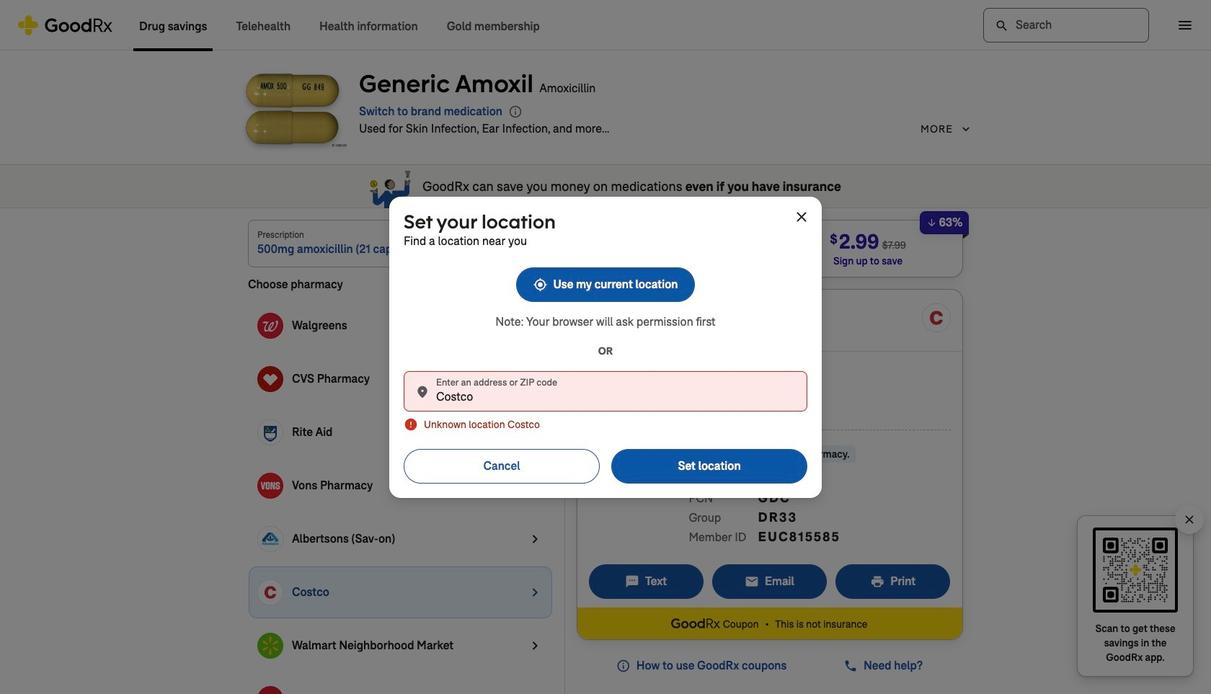 Task type: vqa. For each thing, say whether or not it's contained in the screenshot.
Press Link
no



Task type: describe. For each thing, give the bounding box(es) containing it.
ralphs pharmacy logo image
[[257, 687, 283, 694]]

albertsons (sav-on) pharmacy logo image
[[257, 527, 283, 552]]

rite aid pharmacy logo image
[[257, 420, 283, 446]]

walmart neighborhood market pharmacy logo image
[[257, 633, 283, 659]]

goodrx yellow cross logo image
[[17, 15, 113, 35]]

cvs pharmacy pharmacy logo image
[[257, 366, 283, 392]]

logo of costco image
[[922, 303, 951, 332]]

drug info region
[[359, 68, 973, 143]]



Task type: locate. For each thing, give the bounding box(es) containing it.
vons pharmacy pharmacy logo image
[[257, 473, 283, 499]]

costco pharmacy logo image
[[257, 580, 283, 606]]

walgreens pharmacy logo image
[[257, 313, 283, 339]]

dialog
[[0, 0, 1211, 694], [389, 196, 822, 498]]

Search text field
[[983, 8, 1149, 42]]

None text field
[[404, 371, 808, 411]]

goodrx word mark logo image
[[672, 617, 720, 630]]

None search field
[[983, 8, 1149, 42]]

amoxil content main content
[[0, 50, 1211, 694]]



